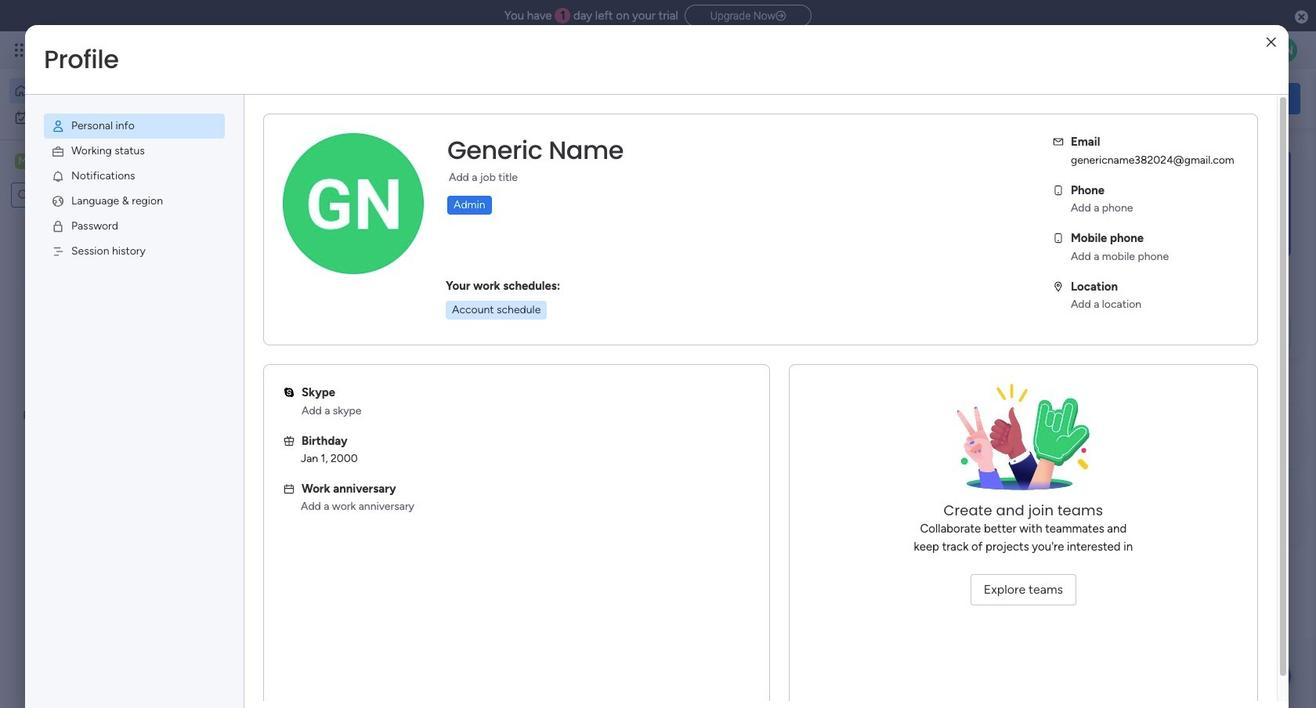 Task type: locate. For each thing, give the bounding box(es) containing it.
component image down public board icon
[[262, 342, 276, 356]]

3 menu item from the top
[[44, 164, 225, 189]]

None field
[[443, 134, 628, 167]]

component image for public board image
[[520, 342, 535, 356]]

no teams image
[[945, 384, 1102, 501]]

generic name image
[[1272, 38, 1297, 63]]

dapulse close image
[[1295, 9, 1308, 25]]

open update feed (inbox) image
[[242, 404, 261, 423]]

2 component image from the left
[[520, 342, 535, 356]]

workspace image
[[268, 504, 306, 542]]

clear search image
[[114, 187, 129, 203]]

component image
[[262, 342, 276, 356], [520, 342, 535, 356]]

option up personal info image
[[9, 78, 190, 103]]

add to favorites image
[[467, 318, 483, 333]]

password image
[[51, 219, 65, 233]]

0 horizontal spatial component image
[[262, 342, 276, 356]]

1 horizontal spatial component image
[[520, 342, 535, 356]]

option up workspace selection element
[[9, 105, 190, 130]]

dapulse rightstroke image
[[776, 10, 786, 22]]

1 vertical spatial option
[[9, 105, 190, 130]]

option
[[9, 78, 190, 103], [9, 105, 190, 130]]

getting started element
[[1065, 405, 1300, 468]]

working status image
[[51, 144, 65, 158]]

0 vertical spatial option
[[9, 78, 190, 103]]

4 menu item from the top
[[44, 189, 225, 214]]

2 option from the top
[[9, 105, 190, 130]]

workspace selection element
[[15, 152, 131, 172]]

public board image
[[520, 317, 538, 335]]

personal info image
[[51, 119, 65, 133]]

public board image
[[262, 317, 279, 335]]

component image down public board image
[[520, 342, 535, 356]]

close image
[[1267, 36, 1276, 48]]

close my workspaces image
[[242, 457, 261, 476]]

2 menu item from the top
[[44, 139, 225, 164]]

1 component image from the left
[[262, 342, 276, 356]]

menu menu
[[25, 95, 244, 283]]

quick search results list box
[[242, 178, 1028, 385]]

menu item
[[44, 114, 225, 139], [44, 139, 225, 164], [44, 164, 225, 189], [44, 189, 225, 214], [44, 214, 225, 239], [44, 239, 225, 264]]



Task type: describe. For each thing, give the bounding box(es) containing it.
session history image
[[51, 244, 65, 259]]

v2 bolt switch image
[[1200, 90, 1209, 107]]

templates image image
[[1080, 150, 1286, 258]]

language & region image
[[51, 194, 65, 208]]

1 menu item from the top
[[44, 114, 225, 139]]

select product image
[[14, 42, 30, 58]]

workspace image
[[15, 153, 31, 170]]

Search in workspace field
[[33, 186, 112, 204]]

5 menu item from the top
[[44, 214, 225, 239]]

v2 user feedback image
[[1078, 90, 1090, 107]]

component image for public board icon
[[262, 342, 276, 356]]

notifications image
[[51, 169, 65, 183]]

1 option from the top
[[9, 78, 190, 103]]

6 menu item from the top
[[44, 239, 225, 264]]

close recently visited image
[[242, 159, 261, 178]]



Task type: vqa. For each thing, say whether or not it's contained in the screenshot.
Public board image the component 'image'
yes



